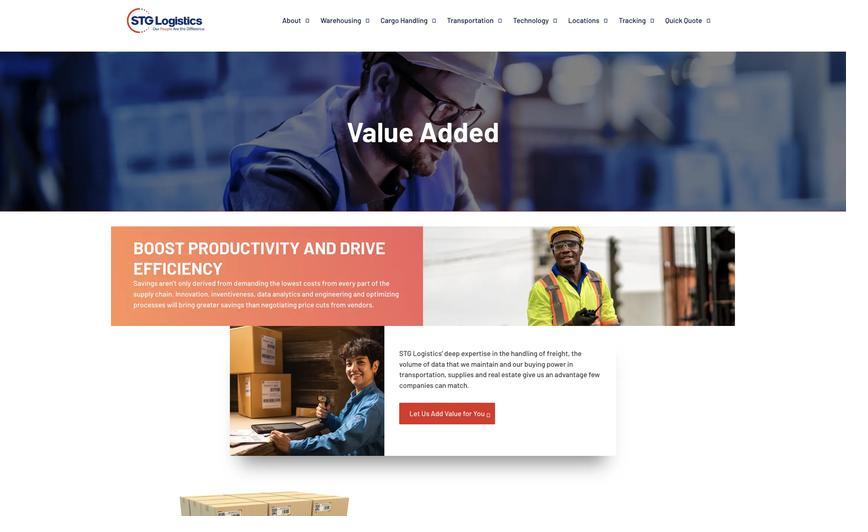 Task type: vqa. For each thing, say whether or not it's contained in the screenshot.
Technology LINK
yes



Task type: describe. For each thing, give the bounding box(es) containing it.
us
[[422, 410, 430, 418]]

for
[[463, 410, 472, 418]]

let us add value for you link
[[400, 403, 495, 425]]

every
[[339, 279, 356, 288]]

efficiency
[[133, 258, 223, 278]]

warehousing
[[321, 16, 361, 24]]

cuts
[[316, 301, 330, 309]]

real
[[489, 371, 500, 379]]

greater
[[196, 301, 219, 309]]

can
[[435, 381, 446, 390]]

quick
[[666, 16, 683, 24]]

deep
[[445, 349, 460, 358]]

locations link
[[569, 16, 619, 25]]

demanding
[[234, 279, 269, 288]]

stg logistics' deep expertise in the handling of freight, the volume of data that we maintain and our buying power in transportation, supplies and real estate give us an advantage few companies can match.
[[400, 349, 600, 390]]

locations
[[569, 16, 600, 24]]

aren't
[[159, 279, 177, 288]]

volume
[[400, 360, 422, 369]]

technology
[[513, 16, 549, 24]]

our
[[513, 360, 523, 369]]

you
[[474, 410, 485, 418]]

lowest
[[282, 279, 302, 288]]

vendors.
[[348, 301, 374, 309]]

from down engineering
[[331, 301, 346, 309]]

negotiating
[[261, 301, 297, 309]]

will
[[167, 301, 177, 309]]

costs
[[304, 279, 321, 288]]

productivity
[[188, 237, 300, 258]]

bring
[[179, 301, 195, 309]]

and up "estate"
[[500, 360, 512, 369]]

data inside boost productivity and drive efficiency savings aren't only derived from demanding the lowest costs from every part of the supply chain. innovation, inventiveness, data analytics and engineering and optimizing processes will bring greater savings than negotiating price cuts from vendors.
[[257, 290, 271, 298]]

cargo
[[381, 16, 399, 24]]

boost productivity and drive efficiency savings aren't only derived from demanding the lowest costs from every part of the supply chain. innovation, inventiveness, data analytics and engineering and optimizing processes will bring greater savings than negotiating price cuts from vendors.
[[133, 237, 399, 309]]

maintain
[[471, 360, 499, 369]]

of inside boost productivity and drive efficiency savings aren't only derived from demanding the lowest costs from every part of the supply chain. innovation, inventiveness, data analytics and engineering and optimizing processes will bring greater savings than negotiating price cuts from vendors.
[[372, 279, 378, 288]]

advantage
[[555, 371, 588, 379]]

let us add value for you
[[410, 410, 485, 418]]

1 horizontal spatial of
[[423, 360, 430, 369]]

value added
[[347, 115, 500, 148]]

supply
[[133, 290, 154, 298]]

buying
[[525, 360, 546, 369]]

companies
[[400, 381, 434, 390]]

transportation
[[447, 16, 494, 24]]



Task type: locate. For each thing, give the bounding box(es) containing it.
price
[[298, 301, 314, 309]]

tracking
[[619, 16, 646, 24]]

about link
[[282, 16, 321, 25]]

few
[[589, 371, 600, 379]]

technology link
[[513, 16, 569, 25]]

the up optimizing at left bottom
[[380, 279, 390, 288]]

supplies
[[448, 371, 474, 379]]

2 horizontal spatial of
[[539, 349, 546, 358]]

0 vertical spatial value
[[347, 115, 414, 148]]

savings
[[221, 301, 244, 309]]

2 vertical spatial of
[[423, 360, 430, 369]]

in up the advantage
[[568, 360, 573, 369]]

in up maintain
[[493, 349, 498, 358]]

chain.
[[155, 290, 174, 298]]

part
[[357, 279, 370, 288]]

let
[[410, 410, 420, 418]]

1 vertical spatial of
[[539, 349, 546, 358]]

from
[[217, 279, 232, 288], [322, 279, 337, 288], [331, 301, 346, 309]]

0 vertical spatial of
[[372, 279, 378, 288]]

data
[[257, 290, 271, 298], [431, 360, 445, 369]]

handling
[[511, 349, 538, 358]]

of right part
[[372, 279, 378, 288]]

estate
[[502, 371, 522, 379]]

from up engineering
[[322, 279, 337, 288]]

engineering
[[315, 290, 352, 298]]

that
[[447, 360, 460, 369]]

us
[[537, 371, 545, 379]]

warehousing link
[[321, 16, 381, 25]]

boxes on a pallet. image
[[126, 486, 405, 517]]

transportation link
[[447, 16, 513, 25]]

quote
[[684, 16, 703, 24]]

match.
[[448, 381, 469, 390]]

only
[[178, 279, 191, 288]]

from up inventiveness,
[[217, 279, 232, 288]]

data inside stg logistics' deep expertise in the handling of freight, the volume of data that we maintain and our buying power in transportation, supplies and real estate give us an advantage few companies can match.
[[431, 360, 445, 369]]

value
[[347, 115, 414, 148], [445, 410, 462, 418]]

add
[[431, 410, 443, 418]]

expertise
[[462, 349, 491, 358]]

and up costs
[[304, 237, 337, 258]]

1 horizontal spatial in
[[568, 360, 573, 369]]

0 horizontal spatial in
[[493, 349, 498, 358]]

than
[[246, 301, 260, 309]]

of up the buying on the bottom right of the page
[[539, 349, 546, 358]]

of down logistics'
[[423, 360, 430, 369]]

processes
[[133, 301, 166, 309]]

1 horizontal spatial value
[[445, 410, 462, 418]]

inventiveness,
[[211, 290, 256, 298]]

and down maintain
[[476, 371, 487, 379]]

0 vertical spatial in
[[493, 349, 498, 358]]

cargo handling link
[[381, 16, 447, 25]]

0 horizontal spatial of
[[372, 279, 378, 288]]

an
[[546, 371, 554, 379]]

optimizing
[[366, 290, 399, 298]]

quick quote link
[[666, 16, 722, 25]]

0 vertical spatial data
[[257, 290, 271, 298]]

and
[[304, 237, 337, 258], [302, 290, 314, 298], [353, 290, 365, 298], [500, 360, 512, 369], [476, 371, 487, 379]]

boost
[[133, 237, 185, 258]]

give
[[523, 371, 536, 379]]

the right freight,
[[572, 349, 582, 358]]

in
[[493, 349, 498, 358], [568, 360, 573, 369]]

logistics'
[[413, 349, 443, 358]]

the left the handling in the right of the page
[[500, 349, 510, 358]]

and up vendors.
[[353, 290, 365, 298]]

and up 'price'
[[302, 290, 314, 298]]

1 vertical spatial data
[[431, 360, 445, 369]]

about
[[282, 16, 301, 24]]

1 horizontal spatial data
[[431, 360, 445, 369]]

savings
[[133, 279, 158, 288]]

power
[[547, 360, 566, 369]]

stg usa image
[[125, 0, 207, 44]]

cargo handling
[[381, 16, 428, 24]]

of
[[372, 279, 378, 288], [539, 349, 546, 358], [423, 360, 430, 369]]

handling
[[401, 16, 428, 24]]

0 horizontal spatial data
[[257, 290, 271, 298]]

transportation,
[[400, 371, 447, 379]]

analytics
[[273, 290, 301, 298]]

we
[[461, 360, 470, 369]]

quick quote
[[666, 16, 703, 24]]

1 vertical spatial in
[[568, 360, 573, 369]]

data up than at the left bottom of the page
[[257, 290, 271, 298]]

freight,
[[547, 349, 570, 358]]

tracking link
[[619, 16, 666, 25]]

the
[[270, 279, 280, 288], [380, 279, 390, 288], [500, 349, 510, 358], [572, 349, 582, 358]]

drive
[[340, 237, 386, 258]]

derived
[[193, 279, 216, 288]]

0 horizontal spatial value
[[347, 115, 414, 148]]

innovation,
[[175, 290, 210, 298]]

data left that
[[431, 360, 445, 369]]

the up analytics
[[270, 279, 280, 288]]

1 vertical spatial value
[[445, 410, 462, 418]]

added
[[420, 115, 500, 148]]

stg
[[400, 349, 412, 358]]



